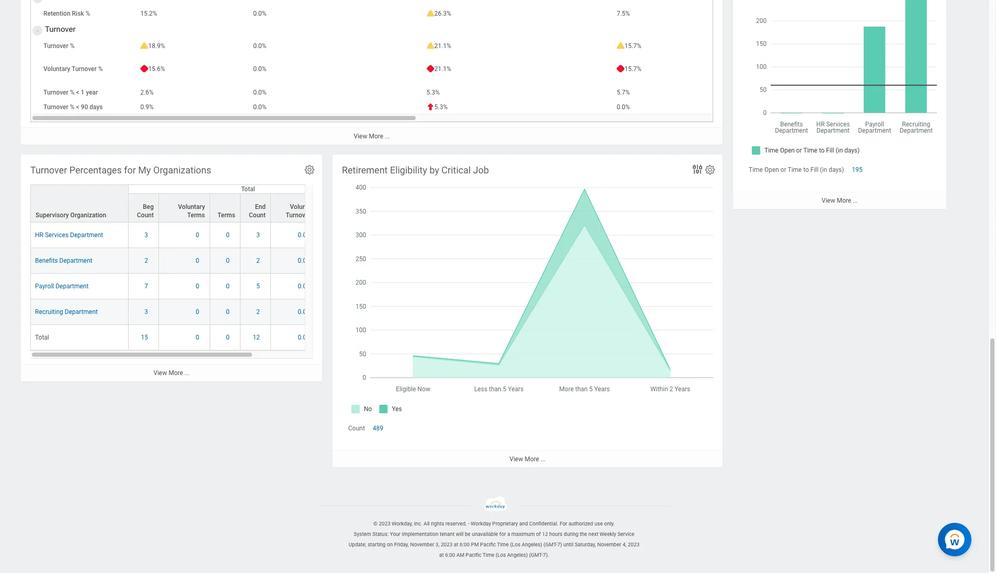 Task type: locate. For each thing, give the bounding box(es) containing it.
(los down maximum
[[510, 542, 521, 548]]

department down hr services department
[[59, 257, 92, 265]]

voluntary inside popup button
[[178, 204, 205, 211]]

2 15.7% from the top
[[625, 65, 642, 73]]

angeles) down of
[[522, 542, 542, 548]]

at down will
[[454, 542, 458, 548]]

12 down 5
[[253, 334, 260, 342]]

7 row from the top
[[30, 325, 368, 351]]

payroll
[[35, 283, 54, 290]]

2023 right the ©
[[379, 522, 391, 527]]

on
[[387, 542, 393, 548]]

voluntary down turnover %
[[43, 65, 70, 73]]

6:00 left the am
[[445, 553, 455, 559]]

voluntary down configure turnover percentages for my organizations icon
[[290, 204, 317, 211]]

view more ... inside global support organization health element
[[354, 133, 390, 140]]

2 button up 5
[[256, 257, 262, 265]]

0 horizontal spatial (los
[[496, 553, 506, 559]]

november down implementation
[[410, 542, 434, 548]]

% down configure turnover percentages for my organizations icon
[[312, 212, 317, 219]]

12 right of
[[542, 532, 548, 538]]

total down recruiting at the bottom
[[35, 334, 49, 342]]

2 horizontal spatial voluntary
[[290, 204, 317, 211]]

voluntary turnover % up turnover % < 1 year
[[43, 65, 103, 73]]

view more ...
[[354, 133, 390, 140], [822, 197, 858, 205], [154, 370, 190, 377], [510, 456, 546, 464]]

workday,
[[392, 522, 413, 527]]

0 horizontal spatial 12
[[253, 334, 260, 342]]

1 horizontal spatial count
[[249, 212, 266, 219]]

6 row from the top
[[30, 300, 368, 325]]

angeles) down maximum
[[507, 553, 528, 559]]

(los down unavailable
[[496, 553, 506, 559]]

2 up 7
[[144, 257, 148, 265]]

1 horizontal spatial (gmt-
[[544, 542, 558, 548]]

1 vertical spatial <
[[76, 104, 79, 111]]

2023
[[379, 522, 391, 527], [441, 542, 453, 548], [628, 542, 640, 548]]

time
[[749, 166, 763, 174], [788, 166, 802, 174], [497, 542, 509, 548], [483, 553, 495, 559]]

hr services department link
[[35, 230, 103, 239]]

1 vertical spatial at
[[439, 553, 444, 559]]

voluntary turnover % image for benefits department
[[275, 257, 317, 265]]

end count column header
[[241, 185, 271, 223]]

terms left end count popup button
[[218, 212, 235, 219]]

1 horizontal spatial (los
[[510, 542, 521, 548]]

195 button
[[852, 166, 864, 174]]

more
[[369, 133, 383, 140], [837, 197, 852, 205], [169, 370, 183, 377], [525, 456, 539, 464]]

15.7% down the 7.5%
[[625, 42, 642, 50]]

(gmt- down of
[[529, 553, 543, 559]]

2 row from the top
[[30, 185, 368, 223]]

2 voluntary turnover % image from the top
[[275, 257, 317, 265]]

turnover for turnover %
[[43, 42, 68, 50]]

view more ... inside average time to fill positions element
[[822, 197, 858, 205]]

0 horizontal spatial terms
[[187, 212, 205, 219]]

0 vertical spatial total
[[241, 186, 255, 193]]

1 vertical spatial 12
[[542, 532, 548, 538]]

0 horizontal spatial (gmt-
[[529, 553, 543, 559]]

end count button
[[241, 194, 270, 222]]

voluntary terms column header
[[159, 185, 210, 223]]

proprietary
[[492, 522, 518, 527]]

november
[[410, 542, 434, 548], [597, 542, 621, 548]]

terms column header
[[210, 185, 241, 223]]

voluntary turnover % image for payroll department
[[275, 282, 317, 291]]

2023 right 3,
[[441, 542, 453, 548]]

department up 'recruiting department' link
[[56, 283, 89, 290]]

confidential.
[[529, 522, 559, 527]]

6:00 left pm
[[460, 542, 470, 548]]

count inside 'beg count' popup button
[[137, 212, 154, 219]]

0 vertical spatial (los
[[510, 542, 521, 548]]

for left my on the top
[[124, 165, 136, 176]]

0.9%
[[140, 104, 154, 111]]

< for 90
[[76, 104, 79, 111]]

view inside retirement eligibility by critical job element
[[510, 456, 523, 464]]

voluntary inside the voluntary turnover %
[[290, 204, 317, 211]]

count left 489 at the bottom
[[348, 425, 365, 433]]

1 voluntary turnover % image from the top
[[275, 231, 317, 240]]

5 button
[[256, 282, 262, 291]]

1 15.7% from the top
[[625, 42, 642, 50]]

row containing hr services department
[[30, 223, 368, 249]]

count inside end count popup button
[[249, 212, 266, 219]]

all
[[424, 522, 430, 527]]

hours
[[549, 532, 563, 538]]

voluntary turnover % button
[[271, 194, 322, 222]]

2 21.1% from the top
[[435, 65, 451, 73]]

and
[[519, 522, 528, 527]]

2 button down 5 button
[[256, 308, 262, 317]]

turnover for turnover % < 1 year
[[43, 89, 68, 96]]

2 horizontal spatial 2023
[[628, 542, 640, 548]]

maximum
[[512, 532, 535, 538]]

turnover for turnover % < 90 days
[[43, 104, 68, 111]]

1 horizontal spatial for
[[500, 532, 506, 538]]

turnover for turnover
[[45, 25, 76, 34]]

supervisory
[[36, 212, 69, 219]]

total up end count popup button
[[241, 186, 255, 193]]

1 horizontal spatial 12
[[542, 532, 548, 538]]

3 button down the beg count
[[144, 231, 150, 240]]

for left a
[[500, 532, 506, 538]]

0 vertical spatial 15.7%
[[625, 42, 642, 50]]

3 button down 7 button
[[144, 308, 150, 317]]

< left 90 on the top left of the page
[[76, 104, 79, 111]]

end count
[[249, 204, 266, 219]]

department for benefits department
[[59, 257, 92, 265]]

1 horizontal spatial voluntary
[[178, 204, 205, 211]]

total inside popup button
[[241, 186, 255, 193]]

1 vertical spatial collapse image
[[33, 25, 39, 37]]

1 < from the top
[[76, 89, 79, 96]]

turnover % < 1 year
[[43, 89, 98, 96]]

supervisory organization column header
[[30, 185, 129, 223]]

0.0% for turnover % < 90 days
[[253, 104, 267, 111]]

pacific down pm
[[466, 553, 482, 559]]

12 button
[[253, 334, 262, 342]]

risk
[[72, 10, 84, 17]]

7
[[144, 283, 148, 290]]

hr
[[35, 232, 43, 239]]

0 vertical spatial at
[[454, 542, 458, 548]]

1 vertical spatial 21.1%
[[435, 65, 451, 73]]

0 horizontal spatial count
[[137, 212, 154, 219]]

count
[[137, 212, 154, 219], [249, 212, 266, 219], [348, 425, 365, 433]]

5 row from the top
[[30, 274, 368, 300]]

4 row from the top
[[30, 249, 368, 274]]

terms left terms popup button
[[187, 212, 205, 219]]

more inside turnover percentages for my organizations element
[[169, 370, 183, 377]]

15.2%
[[140, 10, 157, 17]]

row containing benefits department
[[30, 249, 368, 274]]

for inside © 2023 workday, inc. all rights reserved. - workday proprietary and confidential. for authorized use only. system status: your implementation tenant will be unavailable for a maximum of 12 hours during the next weekly service update; starting on friday, november 3, 2023 at 6:00 pm pacific time (los angeles) (gmt-7) until saturday, november 4, 2023 at 6:00 am pacific time (los angeles) (gmt-7).
[[500, 532, 506, 538]]

1 vertical spatial 6:00
[[445, 553, 455, 559]]

count down beg
[[137, 212, 154, 219]]

2 up 5
[[256, 257, 260, 265]]

0 vertical spatial 12
[[253, 334, 260, 342]]

15.7% for 18.9%
[[625, 42, 642, 50]]

voluntary terms
[[178, 204, 205, 219]]

at
[[454, 542, 458, 548], [439, 553, 444, 559]]

turnover
[[45, 25, 76, 34], [43, 42, 68, 50], [72, 65, 97, 73], [43, 89, 68, 96], [43, 104, 68, 111], [30, 165, 67, 176], [286, 212, 311, 219]]

pacific down unavailable
[[480, 542, 496, 548]]

1 21.1% from the top
[[435, 42, 451, 50]]

voluntary turnover % image
[[275, 231, 317, 240], [275, 257, 317, 265], [275, 282, 317, 291], [275, 308, 317, 317], [275, 334, 317, 342]]

benefits department
[[35, 257, 92, 265]]

% down retention risk %
[[70, 42, 75, 50]]

2 < from the top
[[76, 104, 79, 111]]

at down 3,
[[439, 553, 444, 559]]

21.1% for 18.9%
[[435, 42, 451, 50]]

2 collapse image from the top
[[33, 25, 39, 37]]

12 inside © 2023 workday, inc. all rights reserved. - workday proprietary and confidential. for authorized use only. system status: your implementation tenant will be unavailable for a maximum of 12 hours during the next weekly service update; starting on friday, november 3, 2023 at 6:00 pm pacific time (los angeles) (gmt-7) until saturday, november 4, 2023 at 6:00 am pacific time (los angeles) (gmt-7).
[[542, 532, 548, 538]]

1 horizontal spatial terms
[[218, 212, 235, 219]]

3 button for 2
[[144, 308, 150, 317]]

0 vertical spatial collapse image
[[33, 0, 39, 5]]

2 horizontal spatial count
[[348, 425, 365, 433]]

0
[[196, 232, 199, 239], [226, 232, 230, 239], [196, 257, 199, 265], [226, 257, 230, 265], [196, 283, 199, 290], [226, 283, 230, 290], [196, 309, 199, 316], [226, 309, 230, 316], [196, 334, 199, 342], [226, 334, 230, 342]]

row containing beg count
[[30, 185, 368, 223]]

3 down 7 button
[[144, 309, 148, 316]]

row containing recruiting department
[[30, 300, 368, 325]]

195
[[852, 166, 863, 174]]

terms button
[[210, 194, 240, 222]]

angeles)
[[522, 542, 542, 548], [507, 553, 528, 559]]

21.1% for 15.6%
[[435, 65, 451, 73]]

0 horizontal spatial voluntary turnover %
[[43, 65, 103, 73]]

% left 90 on the top left of the page
[[70, 104, 75, 111]]

2 button up 7
[[144, 257, 150, 265]]

1 terms from the left
[[187, 212, 205, 219]]

% right risk
[[86, 10, 90, 17]]

view
[[354, 133, 367, 140], [822, 197, 836, 205], [154, 370, 167, 377], [510, 456, 523, 464]]

0 horizontal spatial at
[[439, 553, 444, 559]]

12
[[253, 334, 260, 342], [542, 532, 548, 538]]

services
[[45, 232, 69, 239]]

<
[[76, 89, 79, 96], [76, 104, 79, 111]]

job
[[473, 165, 489, 176]]

4 voluntary turnover % image from the top
[[275, 308, 317, 317]]

0 vertical spatial angeles)
[[522, 542, 542, 548]]

by
[[430, 165, 439, 176]]

time open or time to fill (in days)
[[749, 166, 844, 174]]

0 horizontal spatial november
[[410, 542, 434, 548]]

0 horizontal spatial total
[[35, 334, 49, 342]]

pacific
[[480, 542, 496, 548], [466, 553, 482, 559]]

3 voluntary turnover % image from the top
[[275, 282, 317, 291]]

1 horizontal spatial voluntary turnover %
[[286, 204, 317, 219]]

voluntary left terms popup button
[[178, 204, 205, 211]]

3
[[144, 232, 148, 239], [256, 232, 260, 239], [144, 309, 148, 316]]

2
[[144, 257, 148, 265], [256, 257, 260, 265], [256, 309, 260, 316]]

1 horizontal spatial 6:00
[[460, 542, 470, 548]]

% inside the voluntary turnover %
[[312, 212, 317, 219]]

-
[[468, 522, 470, 527]]

0 vertical spatial <
[[76, 89, 79, 96]]

voluntary turnover %
[[43, 65, 103, 73], [286, 204, 317, 219]]

2 down 5 button
[[256, 309, 260, 316]]

time right or
[[788, 166, 802, 174]]

supervisory organization button
[[31, 185, 128, 222]]

use
[[595, 522, 603, 527]]

0.0% for retention risk %
[[253, 10, 267, 17]]

turnover %
[[43, 42, 75, 50]]

voluntary turnover % image for hr services department
[[275, 231, 317, 240]]

be
[[465, 532, 471, 538]]

3 button
[[144, 231, 150, 240], [256, 231, 262, 240], [144, 308, 150, 317]]

%
[[86, 10, 90, 17], [70, 42, 75, 50], [98, 65, 103, 73], [70, 89, 75, 96], [70, 104, 75, 111], [312, 212, 317, 219]]

(gmt- up the 7).
[[544, 542, 558, 548]]

7 button
[[144, 282, 150, 291]]

3 down end count
[[256, 232, 260, 239]]

count down end
[[249, 212, 266, 219]]

< left the 1
[[76, 89, 79, 96]]

1 horizontal spatial total
[[241, 186, 255, 193]]

department for payroll department
[[56, 283, 89, 290]]

days
[[90, 104, 103, 111]]

489
[[373, 425, 383, 433]]

0.0% for turnover %
[[253, 42, 267, 50]]

november down weekly
[[597, 542, 621, 548]]

(los
[[510, 542, 521, 548], [496, 553, 506, 559]]

0 vertical spatial 21.1%
[[435, 42, 451, 50]]

21.1%
[[435, 42, 451, 50], [435, 65, 451, 73]]

0 horizontal spatial 6:00
[[445, 553, 455, 559]]

... inside average time to fill positions element
[[853, 197, 858, 205]]

row
[[30, 185, 368, 223], [30, 185, 368, 223], [30, 223, 368, 249], [30, 249, 368, 274], [30, 274, 368, 300], [30, 300, 368, 325], [30, 325, 368, 351]]

2023 right 4,
[[628, 542, 640, 548]]

collapse image
[[33, 0, 39, 5], [33, 25, 39, 37]]

more inside retirement eligibility by critical job element
[[525, 456, 539, 464]]

saturday,
[[575, 542, 596, 548]]

time down unavailable
[[483, 553, 495, 559]]

3 button down end count
[[256, 231, 262, 240]]

3 down the beg count
[[144, 232, 148, 239]]

view more ... link inside global support organization health element
[[21, 128, 723, 145]]

15.7% up the 5.7%
[[625, 65, 642, 73]]

3,
[[436, 542, 440, 548]]

footer
[[0, 497, 989, 561]]

1 vertical spatial total
[[35, 334, 49, 342]]

0 horizontal spatial voluntary
[[43, 65, 70, 73]]

0 horizontal spatial for
[[124, 165, 136, 176]]

0.0%
[[253, 10, 267, 17], [253, 42, 267, 50], [253, 65, 267, 73], [253, 89, 267, 96], [253, 104, 267, 111], [617, 104, 630, 111]]

0 horizontal spatial 2023
[[379, 522, 391, 527]]

3 row from the top
[[30, 223, 368, 249]]

voluntary for voluntary terms popup button
[[178, 204, 205, 211]]

voluntary turnover % right end
[[286, 204, 317, 219]]

1 vertical spatial 15.7%
[[625, 65, 642, 73]]

turnover % < 90 days
[[43, 104, 103, 111]]

to
[[804, 166, 809, 174]]

% up days
[[98, 65, 103, 73]]

< for 1
[[76, 89, 79, 96]]

0 vertical spatial voluntary turnover %
[[43, 65, 103, 73]]

voluntary inside global support organization health element
[[43, 65, 70, 73]]

1 horizontal spatial november
[[597, 542, 621, 548]]

1 vertical spatial for
[[500, 532, 506, 538]]

service
[[618, 532, 635, 538]]

15.7%
[[625, 42, 642, 50], [625, 65, 642, 73]]

1 vertical spatial voluntary turnover %
[[286, 204, 317, 219]]

(in
[[820, 166, 827, 174]]

department right recruiting at the bottom
[[65, 309, 98, 316]]

3 for 2
[[144, 309, 148, 316]]



Task type: describe. For each thing, give the bounding box(es) containing it.
beg count button
[[129, 194, 158, 222]]

15
[[141, 334, 148, 342]]

15.6%
[[148, 65, 165, 73]]

tenant
[[440, 532, 455, 538]]

489 button
[[373, 425, 385, 433]]

weekly
[[600, 532, 616, 538]]

7)
[[558, 542, 562, 548]]

configure turnover percentages for my organizations image
[[304, 164, 315, 176]]

time down a
[[497, 542, 509, 548]]

©
[[373, 522, 378, 527]]

7.5%
[[617, 10, 630, 17]]

90
[[81, 104, 88, 111]]

... inside global support organization health element
[[385, 133, 390, 140]]

voluntary turnover % inside voluntary turnover % popup button
[[286, 204, 317, 219]]

count for beg
[[137, 212, 154, 219]]

hr services department
[[35, 232, 103, 239]]

starting
[[368, 542, 386, 548]]

2 for 2
[[256, 257, 260, 265]]

2 terms from the left
[[218, 212, 235, 219]]

26.3%
[[435, 10, 451, 17]]

configure retirement eligibility by critical job image
[[705, 164, 716, 176]]

retention
[[43, 10, 70, 17]]

benefits department link
[[35, 255, 92, 265]]

organization
[[70, 212, 106, 219]]

time left "open"
[[749, 166, 763, 174]]

for
[[560, 522, 567, 527]]

critical
[[442, 165, 471, 176]]

recruiting department
[[35, 309, 98, 316]]

view inside global support organization health element
[[354, 133, 367, 140]]

count for end
[[249, 212, 266, 219]]

voluntary turnover % inside global support organization health element
[[43, 65, 103, 73]]

eligibility
[[390, 165, 427, 176]]

view inside average time to fill positions element
[[822, 197, 836, 205]]

0.0% for voluntary turnover %
[[253, 65, 267, 73]]

1 vertical spatial pacific
[[466, 553, 482, 559]]

retirement
[[342, 165, 388, 176]]

... inside retirement eligibility by critical job element
[[541, 456, 546, 464]]

beg count column header
[[129, 185, 159, 223]]

view inside turnover percentages for my organizations element
[[154, 370, 167, 377]]

count inside retirement eligibility by critical job element
[[348, 425, 365, 433]]

row containing payroll department
[[30, 274, 368, 300]]

0 vertical spatial 6:00
[[460, 542, 470, 548]]

3 for 3
[[144, 232, 148, 239]]

2 button for 2
[[256, 257, 262, 265]]

12 inside button
[[253, 334, 260, 342]]

more inside average time to fill positions element
[[837, 197, 852, 205]]

rights
[[431, 522, 444, 527]]

view more ... inside retirement eligibility by critical job element
[[510, 456, 546, 464]]

... inside turnover percentages for my organizations element
[[185, 370, 190, 377]]

percentages
[[69, 165, 122, 176]]

department down organization
[[70, 232, 103, 239]]

1 horizontal spatial at
[[454, 542, 458, 548]]

friday,
[[394, 542, 409, 548]]

my
[[138, 165, 151, 176]]

% left the 1
[[70, 89, 75, 96]]

5 voluntary turnover % image from the top
[[275, 334, 317, 342]]

0.0% for turnover % < 1 year
[[253, 89, 267, 96]]

1
[[81, 89, 84, 96]]

total element
[[35, 332, 49, 342]]

a
[[507, 532, 510, 538]]

voluntary turnover % image for recruiting department
[[275, 308, 317, 317]]

turnover percentages for my organizations
[[30, 165, 211, 176]]

supervisory organization
[[36, 212, 106, 219]]

3 button for 3
[[144, 231, 150, 240]]

15.7% for 15.6%
[[625, 65, 642, 73]]

end
[[255, 204, 266, 211]]

workday
[[471, 522, 491, 527]]

status:
[[373, 532, 389, 538]]

fill
[[811, 166, 819, 174]]

1 vertical spatial 5.3%
[[435, 104, 448, 111]]

15 button
[[141, 334, 150, 342]]

turnover inside the voluntary turnover %
[[286, 212, 311, 219]]

only.
[[604, 522, 615, 527]]

terms inside voluntary terms
[[187, 212, 205, 219]]

until
[[564, 542, 574, 548]]

1 vertical spatial angeles)
[[507, 553, 528, 559]]

5.7%
[[617, 89, 630, 96]]

update;
[[349, 542, 366, 548]]

benefits
[[35, 257, 58, 265]]

global support organization health element
[[21, 0, 996, 145]]

1 november from the left
[[410, 542, 434, 548]]

2 button for 3
[[256, 308, 262, 317]]

during
[[564, 532, 579, 538]]

0 vertical spatial (gmt-
[[544, 542, 558, 548]]

0 vertical spatial for
[[124, 165, 136, 176]]

system
[[354, 532, 371, 538]]

average time to fill positions element
[[733, 0, 947, 209]]

configure and view chart data image
[[691, 163, 704, 176]]

footer containing © 2023 workday, inc. all rights reserved. - workday proprietary and confidential. for authorized use only. system status: your implementation tenant will be unavailable for a maximum of 12 hours during the next weekly service update; starting on friday, november 3, 2023 at 6:00 pm pacific time (los angeles) (gmt-7) until saturday, november 4, 2023 at 6:00 am pacific time (los angeles) (gmt-7).
[[0, 497, 989, 561]]

1 row from the top
[[30, 185, 368, 223]]

inc.
[[414, 522, 423, 527]]

turnover percentages for my organizations element
[[21, 155, 368, 382]]

turnover for turnover percentages for my organizations
[[30, 165, 67, 176]]

0 vertical spatial pacific
[[480, 542, 496, 548]]

total button
[[129, 185, 368, 194]]

payroll department
[[35, 283, 89, 290]]

days)
[[829, 166, 844, 174]]

voluntary terms button
[[159, 194, 210, 222]]

© 2023 workday, inc. all rights reserved. - workday proprietary and confidential. for authorized use only. system status: your implementation tenant will be unavailable for a maximum of 12 hours during the next weekly service update; starting on friday, november 3, 2023 at 6:00 pm pacific time (los angeles) (gmt-7) until saturday, november 4, 2023 at 6:00 am pacific time (los angeles) (gmt-7).
[[349, 522, 640, 559]]

organizations
[[153, 165, 211, 176]]

voluntary for voluntary turnover % popup button
[[290, 204, 317, 211]]

2 for 3
[[256, 309, 260, 316]]

open
[[765, 166, 779, 174]]

5
[[256, 283, 260, 290]]

beg
[[143, 204, 154, 211]]

more inside global support organization health element
[[369, 133, 383, 140]]

1 vertical spatial (gmt-
[[529, 553, 543, 559]]

recruiting department link
[[35, 307, 98, 316]]

retention risk %
[[43, 10, 90, 17]]

implementation
[[402, 532, 439, 538]]

0 vertical spatial 5.3%
[[427, 89, 440, 96]]

view more ... inside turnover percentages for my organizations element
[[154, 370, 190, 377]]

2 november from the left
[[597, 542, 621, 548]]

7).
[[543, 553, 549, 559]]

am
[[457, 553, 465, 559]]

department for recruiting department
[[65, 309, 98, 316]]

pm
[[471, 542, 479, 548]]

authorized
[[569, 522, 593, 527]]

1 horizontal spatial 2023
[[441, 542, 453, 548]]

beg count
[[137, 204, 154, 219]]

1 vertical spatial (los
[[496, 553, 506, 559]]

recruiting
[[35, 309, 63, 316]]

your
[[390, 532, 401, 538]]

payroll department link
[[35, 281, 89, 290]]

1 collapse image from the top
[[33, 0, 39, 5]]

retirement eligibility by critical job element
[[333, 155, 723, 468]]

retirement eligibility by critical job
[[342, 165, 489, 176]]

2.6%
[[140, 89, 154, 96]]

unavailable
[[472, 532, 498, 538]]

or
[[781, 166, 787, 174]]

next
[[589, 532, 599, 538]]



Task type: vqa. For each thing, say whether or not it's contained in the screenshot.
End
yes



